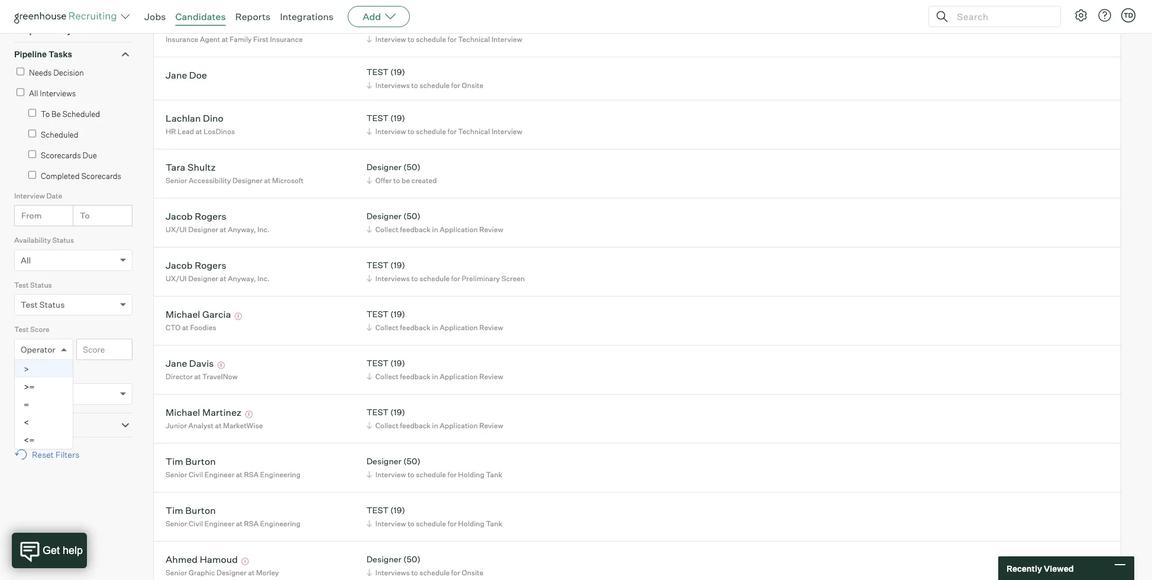 Task type: describe. For each thing, give the bounding box(es) containing it.
< option
[[15, 414, 73, 432]]

feedback inside "designer (50) collect feedback in application review"
[[400, 225, 431, 234]]

interviews for designer (50) interviews to schedule for onsite
[[375, 569, 410, 578]]

garcia
[[202, 309, 231, 320]]

engineering for test (19)
[[260, 520, 301, 529]]

jacob rogers link for designer
[[166, 210, 226, 224]]

at down the martinez
[[215, 422, 222, 430]]

lead
[[178, 127, 194, 136]]

engineer for designer (50)
[[205, 471, 234, 480]]

(19) inside the test (19) interviews to schedule for onsite
[[390, 67, 405, 77]]

0 vertical spatial test status
[[14, 281, 52, 290]]

recently
[[1007, 564, 1042, 574]]

test status element
[[14, 280, 133, 324]]

engineering for designer (50)
[[260, 471, 301, 480]]

test (19) interviews to schedule for onsite
[[367, 67, 484, 90]]

(50) inside designer (50) interviews to schedule for onsite
[[403, 555, 421, 565]]

designer inside designer (50) offer to be created
[[367, 162, 402, 173]]

doe
[[189, 69, 207, 81]]

>=
[[24, 382, 35, 392]]

configure image
[[1074, 8, 1088, 22]]

lachlan
[[166, 112, 201, 124]]

ahmed
[[166, 554, 198, 566]]

2 insurance from the left
[[270, 35, 303, 44]]

to inside the test (19) interviews to schedule for onsite
[[411, 81, 418, 90]]

jane doe
[[166, 69, 207, 81]]

created
[[412, 176, 437, 185]]

michael martinez
[[166, 407, 242, 419]]

designer (50) interviews to schedule for onsite
[[367, 555, 484, 578]]

tim burton link for designer
[[166, 456, 216, 470]]

first
[[253, 35, 269, 44]]

at down "accessibility"
[[220, 225, 226, 234]]

ahmed hamoud
[[166, 554, 238, 566]]

tim burton senior civil engineer at rsa engineering for designer
[[166, 456, 301, 480]]

senior for designer (50) offer to be created
[[166, 176, 187, 185]]

michael martinez has been in application review for more than 5 days image
[[244, 412, 254, 419]]

designer inside "designer (50) collect feedback in application review"
[[367, 211, 402, 222]]

<=
[[24, 435, 35, 446]]

schedule inside 'test (19) interview to schedule for holding tank'
[[416, 520, 446, 529]]

at up ahmed hamoud has been in onsite for more than 21 days image
[[236, 520, 243, 529]]

2 vertical spatial status
[[39, 300, 65, 310]]

director
[[166, 373, 193, 381]]

0 horizontal spatial offer
[[14, 370, 31, 379]]

in for michael garcia
[[432, 323, 438, 332]]

be
[[51, 109, 61, 119]]

test (19) collect feedback in application review for michael garcia
[[367, 309, 503, 332]]

>
[[24, 364, 29, 375]]

1 insurance from the left
[[166, 35, 198, 44]]

(19) for hr lead at losdinos
[[390, 113, 405, 123]]

test (19) collect feedback in application review for jane davis
[[367, 359, 503, 381]]

0 vertical spatial scheduled
[[62, 109, 100, 119]]

agent
[[200, 35, 220, 44]]

for inside designer (50) interviews to schedule for onsite
[[451, 569, 460, 578]]

2 test (19) interview to schedule for technical interview from the top
[[367, 113, 522, 136]]

to for to be scheduled
[[41, 109, 50, 119]]

schedule inside 'test (19) interviews to schedule for preliminary screen'
[[420, 274, 450, 283]]

be
[[402, 176, 410, 185]]

davis
[[189, 358, 214, 370]]

1 horizontal spatial scorecards
[[81, 171, 121, 181]]

interviews for test (19) interviews to schedule for preliminary screen
[[375, 274, 410, 283]]

td
[[1124, 11, 1134, 19]]

<
[[24, 417, 29, 428]]

list box containing >
[[15, 361, 73, 449]]

jacob for designer
[[166, 210, 193, 222]]

date
[[46, 191, 62, 200]]

tim for test
[[166, 505, 183, 517]]

Completed Scorecards checkbox
[[28, 171, 36, 179]]

tank for (19)
[[486, 520, 502, 529]]

review for michael garcia
[[479, 323, 503, 332]]

analyst
[[188, 422, 214, 430]]

source
[[14, 1, 43, 12]]

screen
[[502, 274, 525, 283]]

to inside designer (50) interviews to schedule for onsite
[[411, 569, 418, 578]]

2 vertical spatial test
[[14, 325, 29, 334]]

rogers for designer
[[195, 210, 226, 222]]

interview to schedule for holding tank link for (19)
[[365, 519, 505, 530]]

> option
[[15, 361, 73, 378]]

preliminary
[[462, 274, 500, 283]]

integrations
[[280, 11, 334, 22]]

completed
[[41, 171, 80, 181]]

michael garcia link
[[166, 309, 231, 322]]

tasks
[[49, 49, 72, 60]]

review for michael martinez
[[479, 422, 503, 430]]

td button
[[1122, 8, 1136, 22]]

colby
[[206, 20, 231, 32]]

jobs
[[144, 11, 166, 22]]

lachlan dino hr lead at losdinos
[[166, 112, 235, 136]]

availability status element
[[14, 235, 133, 280]]

junior analyst at marketwise
[[166, 422, 263, 430]]

at inside lachlan dino hr lead at losdinos
[[196, 127, 202, 136]]

collect inside "designer (50) collect feedback in application review"
[[375, 225, 399, 234]]

collect for michael garcia
[[375, 323, 399, 332]]

anyway, for test
[[228, 274, 256, 283]]

all for offer
[[21, 389, 31, 400]]

pipeline
[[14, 49, 47, 60]]

filters
[[56, 450, 79, 460]]

to inside designer (50) offer to be created
[[393, 176, 400, 185]]

Scorecards Due checkbox
[[28, 151, 36, 158]]

0 vertical spatial test
[[14, 281, 29, 290]]

marketwise
[[223, 422, 263, 430]]

lachlan dino link
[[166, 112, 224, 126]]

ux/ui for test (19)
[[166, 274, 187, 283]]

(19) for director at travelnow
[[390, 359, 405, 369]]

add button
[[348, 6, 410, 27]]

michael garcia
[[166, 309, 231, 320]]

= option
[[15, 396, 73, 414]]

onsite for (50)
[[462, 569, 484, 578]]

interview date
[[14, 191, 62, 200]]

martinez
[[202, 407, 242, 419]]

interview to schedule for technical interview link for colby
[[365, 34, 525, 45]]

> >=
[[24, 364, 35, 392]]

offer to be created link
[[365, 175, 440, 186]]

for inside "designer (50) interview to schedule for holding tank"
[[448, 471, 457, 480]]

interviews to schedule for preliminary screen link
[[365, 273, 528, 284]]

application for jane davis
[[440, 373, 478, 381]]

michael for michael martinez
[[166, 407, 200, 419]]

reports
[[235, 11, 271, 22]]

recently viewed
[[1007, 564, 1074, 574]]

designer inside tara shultz senior accessibility designer at microsoft
[[233, 176, 263, 185]]

(50) for tara shultz
[[403, 162, 421, 173]]

dino
[[203, 112, 224, 124]]

losdinos
[[204, 127, 235, 136]]

candidates link
[[175, 11, 226, 22]]

rsa for test (19)
[[244, 520, 259, 529]]

senior graphic designer at morley
[[166, 569, 279, 578]]

jacob rogers ux/ui designer at anyway, inc. for test
[[166, 260, 270, 283]]

(19) for cto at foodies
[[390, 309, 405, 320]]

review inside "designer (50) collect feedback in application review"
[[479, 225, 503, 234]]

accessibility
[[189, 176, 231, 185]]

rogers for test
[[195, 260, 226, 271]]

holding for (50)
[[458, 471, 485, 480]]

for inside 'test (19) interviews to schedule for preliminary screen'
[[451, 274, 460, 283]]

test (19) interviews to schedule for preliminary screen
[[367, 260, 525, 283]]

decision
[[53, 68, 84, 77]]

brandon colby insurance agent at family first insurance
[[166, 20, 303, 44]]

needs decision
[[29, 68, 84, 77]]

operator
[[21, 345, 55, 355]]

to inside "designer (50) interview to schedule for holding tank"
[[408, 471, 414, 480]]

Needs Decision checkbox
[[17, 68, 24, 76]]

test score
[[14, 325, 50, 334]]

microsoft
[[272, 176, 304, 185]]

foodies
[[190, 323, 216, 332]]

Score number field
[[76, 339, 133, 361]]

reset filters button
[[14, 444, 85, 466]]

in for jane davis
[[432, 373, 438, 381]]

td button
[[1119, 6, 1138, 25]]

for inside the test (19) interviews to schedule for onsite
[[451, 81, 460, 90]]

=
[[24, 400, 29, 410]]

completed scorecards
[[41, 171, 121, 181]]

all interviews
[[29, 89, 76, 98]]

rsa for designer (50)
[[244, 471, 259, 480]]

ahmed hamoud link
[[166, 554, 238, 568]]

2 technical from the top
[[458, 127, 490, 136]]

1 vertical spatial test
[[21, 300, 38, 310]]

director at travelnow
[[166, 373, 238, 381]]

brandon
[[166, 20, 204, 32]]

jacob rogers ux/ui designer at anyway, inc. for designer
[[166, 210, 270, 234]]

test for senior civil engineer at rsa engineering
[[367, 506, 389, 516]]

candidates
[[175, 11, 226, 22]]



Task type: locate. For each thing, give the bounding box(es) containing it.
<= option
[[15, 432, 73, 449]]

cto at foodies
[[166, 323, 216, 332]]

>= option
[[15, 378, 73, 396]]

0 vertical spatial tank
[[486, 471, 502, 480]]

5 (19) from the top
[[390, 309, 405, 320]]

senior down ahmed
[[166, 569, 187, 578]]

1 jane from the top
[[166, 69, 187, 81]]

for
[[448, 35, 457, 44], [451, 81, 460, 90], [448, 127, 457, 136], [451, 274, 460, 283], [448, 471, 457, 480], [448, 520, 457, 529], [451, 569, 460, 578]]

offer up >=
[[14, 370, 31, 379]]

designer (50) offer to be created
[[367, 162, 437, 185]]

test status up score
[[21, 300, 65, 310]]

test (19) interview to schedule for technical interview down the test (19) interviews to schedule for onsite
[[367, 113, 522, 136]]

3 (50) from the top
[[403, 457, 421, 467]]

1 civil from the top
[[189, 471, 203, 480]]

(50) inside designer (50) offer to be created
[[403, 162, 421, 173]]

2 tim burton link from the top
[[166, 505, 216, 519]]

engineer up hamoud
[[205, 520, 234, 529]]

test status down availability
[[14, 281, 52, 290]]

hr
[[166, 127, 176, 136]]

tim burton senior civil engineer at rsa engineering for test
[[166, 505, 301, 529]]

4 collect feedback in application review link from the top
[[365, 420, 506, 432]]

1 collect from the top
[[375, 225, 399, 234]]

0 vertical spatial jacob rogers ux/ui designer at anyway, inc.
[[166, 210, 270, 234]]

burton down 'analyst'
[[185, 456, 216, 468]]

michael inside michael garcia link
[[166, 309, 200, 320]]

civil up "ahmed hamoud"
[[189, 520, 203, 529]]

interview to schedule for holding tank link up 'test (19) interview to schedule for holding tank'
[[365, 470, 505, 481]]

0 vertical spatial rogers
[[195, 210, 226, 222]]

collect for jane davis
[[375, 373, 399, 381]]

engineer down junior analyst at marketwise at the bottom
[[205, 471, 234, 480]]

schedule inside designer (50) interviews to schedule for onsite
[[420, 569, 450, 578]]

2 holding from the top
[[458, 520, 485, 529]]

engineer for test (19)
[[205, 520, 234, 529]]

feedback for michael garcia
[[400, 323, 431, 332]]

hamoud
[[200, 554, 238, 566]]

0 vertical spatial holding
[[458, 471, 485, 480]]

1 vertical spatial jacob rogers ux/ui designer at anyway, inc.
[[166, 260, 270, 283]]

holding inside "designer (50) interview to schedule for holding tank"
[[458, 471, 485, 480]]

insurance down brandon
[[166, 35, 198, 44]]

1 test from the top
[[367, 21, 389, 31]]

jacob
[[166, 210, 193, 222], [166, 260, 193, 271]]

tim burton link up ahmed
[[166, 505, 216, 519]]

collect feedback in application review link for michael garcia
[[365, 322, 506, 333]]

2 (19) from the top
[[390, 67, 405, 77]]

collect feedback in application review link for michael martinez
[[365, 420, 506, 432]]

1 vertical spatial technical
[[458, 127, 490, 136]]

2 jacob rogers link from the top
[[166, 260, 226, 273]]

to down completed scorecards
[[80, 211, 90, 221]]

1 jacob rogers ux/ui designer at anyway, inc. from the top
[[166, 210, 270, 234]]

test (19) interview to schedule for holding tank
[[367, 506, 502, 529]]

1 interview to schedule for technical interview link from the top
[[365, 34, 525, 45]]

2 civil from the top
[[189, 520, 203, 529]]

2 tim burton senior civil engineer at rsa engineering from the top
[[166, 505, 301, 529]]

ahmed hamoud has been in onsite for more than 21 days image
[[240, 559, 251, 566]]

interview
[[375, 35, 406, 44], [492, 35, 522, 44], [375, 127, 406, 136], [492, 127, 522, 136], [14, 191, 45, 200], [375, 471, 406, 480], [375, 520, 406, 529]]

michael for michael garcia
[[166, 309, 200, 320]]

1 vertical spatial engineering
[[260, 520, 301, 529]]

1 vertical spatial michael
[[166, 407, 200, 419]]

list box
[[15, 361, 73, 449]]

2 review from the top
[[479, 323, 503, 332]]

1 burton from the top
[[185, 456, 216, 468]]

1 ux/ui from the top
[[166, 225, 187, 234]]

collect feedback in application review link
[[365, 224, 506, 235], [365, 322, 506, 333], [365, 371, 506, 383], [365, 420, 506, 432]]

needs
[[29, 68, 52, 77]]

jane davis has been in application review for more than 5 days image
[[216, 362, 227, 370]]

2 collect feedback in application review link from the top
[[365, 322, 506, 333]]

1 vertical spatial civil
[[189, 520, 203, 529]]

jacob rogers link down "accessibility"
[[166, 210, 226, 224]]

1 vertical spatial test (19) interview to schedule for technical interview
[[367, 113, 522, 136]]

All Interviews checkbox
[[17, 89, 24, 96]]

test (19) collect feedback in application review for michael martinez
[[367, 408, 503, 430]]

to inside 'test (19) interviews to schedule for preliminary screen'
[[411, 274, 418, 283]]

tim burton link down 'analyst'
[[166, 456, 216, 470]]

from
[[21, 211, 42, 221]]

1 vertical spatial tim burton senior civil engineer at rsa engineering
[[166, 505, 301, 529]]

michael up junior
[[166, 407, 200, 419]]

1 tim burton senior civil engineer at rsa engineering from the top
[[166, 456, 301, 480]]

jacob down "accessibility"
[[166, 210, 193, 222]]

2 jane from the top
[[166, 358, 187, 370]]

viewed
[[1044, 564, 1074, 574]]

at down colby
[[222, 35, 228, 44]]

application for michael garcia
[[440, 323, 478, 332]]

2 in from the top
[[432, 323, 438, 332]]

tim burton link for test
[[166, 505, 216, 519]]

at down marketwise
[[236, 471, 243, 480]]

test inside 'test (19) interview to schedule for holding tank'
[[367, 506, 389, 516]]

0 horizontal spatial scorecards
[[41, 151, 81, 160]]

2 engineering from the top
[[260, 520, 301, 529]]

scorecards down due
[[81, 171, 121, 181]]

offer inside designer (50) offer to be created
[[375, 176, 392, 185]]

1 onsite from the top
[[462, 81, 484, 90]]

jacob rogers ux/ui designer at anyway, inc. up garcia
[[166, 260, 270, 283]]

(50) inside "designer (50) interview to schedule for holding tank"
[[403, 457, 421, 467]]

4 (50) from the top
[[403, 555, 421, 565]]

test (19) collect feedback in application review
[[367, 309, 503, 332], [367, 359, 503, 381], [367, 408, 503, 430]]

1 vertical spatial interview to schedule for technical interview link
[[365, 126, 525, 137]]

onsite inside the test (19) interviews to schedule for onsite
[[462, 81, 484, 90]]

at inside brandon colby insurance agent at family first insurance
[[222, 35, 228, 44]]

0 vertical spatial michael
[[166, 309, 200, 320]]

2 interview to schedule for technical interview link from the top
[[365, 126, 525, 137]]

michael up cto at foodies
[[166, 309, 200, 320]]

application
[[440, 225, 478, 234], [440, 323, 478, 332], [440, 373, 478, 381], [440, 422, 478, 430]]

2 rsa from the top
[[244, 520, 259, 529]]

1 horizontal spatial insurance
[[270, 35, 303, 44]]

status down 'availability status' element
[[30, 281, 52, 290]]

jacob rogers link
[[166, 210, 226, 224], [166, 260, 226, 273]]

0 vertical spatial test (19) interview to schedule for technical interview
[[367, 21, 522, 44]]

0 vertical spatial tim burton link
[[166, 456, 216, 470]]

2 inc. from the top
[[258, 274, 270, 283]]

jacob rogers ux/ui designer at anyway, inc. down "accessibility"
[[166, 210, 270, 234]]

tank for (50)
[[486, 471, 502, 480]]

1 technical from the top
[[458, 35, 490, 44]]

(50) for tim burton
[[403, 457, 421, 467]]

availability
[[14, 236, 51, 245]]

schedule inside the test (19) interviews to schedule for onsite
[[420, 81, 450, 90]]

holding inside 'test (19) interview to schedule for holding tank'
[[458, 520, 485, 529]]

3 collect feedback in application review link from the top
[[365, 371, 506, 383]]

1 vertical spatial ux/ui
[[166, 274, 187, 283]]

1 vertical spatial jacob rogers link
[[166, 260, 226, 273]]

2 tim from the top
[[166, 505, 183, 517]]

4 (19) from the top
[[390, 260, 405, 271]]

jane inside 'link'
[[166, 358, 187, 370]]

rogers down "accessibility"
[[195, 210, 226, 222]]

1 vertical spatial interview to schedule for holding tank link
[[365, 519, 505, 530]]

for inside 'test (19) interview to schedule for holding tank'
[[448, 520, 457, 529]]

1 anyway, from the top
[[228, 225, 256, 234]]

test
[[367, 21, 389, 31], [367, 67, 389, 77], [367, 113, 389, 123], [367, 260, 389, 271], [367, 309, 389, 320], [367, 359, 389, 369], [367, 408, 389, 418], [367, 506, 389, 516]]

2 jacob from the top
[[166, 260, 193, 271]]

4 review from the top
[[479, 422, 503, 430]]

test for ux/ui designer at anyway, inc.
[[367, 260, 389, 271]]

test for junior analyst at marketwise
[[367, 408, 389, 418]]

1 vertical spatial status
[[30, 281, 52, 290]]

engineer
[[205, 471, 234, 480], [205, 520, 234, 529]]

0 vertical spatial tim burton senior civil engineer at rsa engineering
[[166, 456, 301, 480]]

1 vertical spatial tim burton link
[[166, 505, 216, 519]]

2 rogers from the top
[[195, 260, 226, 271]]

0 vertical spatial test (19) collect feedback in application review
[[367, 309, 503, 332]]

7 (19) from the top
[[390, 408, 405, 418]]

2 vertical spatial test (19) collect feedback in application review
[[367, 408, 503, 430]]

inc. for designer (50)
[[258, 225, 270, 234]]

application for michael martinez
[[440, 422, 478, 430]]

onsite
[[462, 81, 484, 90], [462, 569, 484, 578]]

reports link
[[235, 11, 271, 22]]

4 collect from the top
[[375, 422, 399, 430]]

at down ahmed hamoud has been in onsite for more than 21 days image
[[248, 569, 255, 578]]

0 vertical spatial inc.
[[258, 225, 270, 234]]

1 vertical spatial scheduled
[[41, 130, 78, 139]]

1 holding from the top
[[458, 471, 485, 480]]

reset
[[32, 450, 54, 460]]

1 test (19) interview to schedule for technical interview from the top
[[367, 21, 522, 44]]

5 test from the top
[[367, 309, 389, 320]]

None field
[[15, 340, 27, 360]]

onsite for (19)
[[462, 81, 484, 90]]

1 application from the top
[[440, 225, 478, 234]]

1 vertical spatial engineer
[[205, 520, 234, 529]]

interview to schedule for technical interview link up the test (19) interviews to schedule for onsite
[[365, 34, 525, 45]]

interview to schedule for technical interview link up created
[[365, 126, 525, 137]]

interviews to schedule for onsite link
[[365, 80, 487, 91], [365, 568, 487, 579]]

at down davis
[[194, 373, 201, 381]]

interviews to schedule for onsite link for designer (50)
[[365, 568, 487, 579]]

onsite inside designer (50) interviews to schedule for onsite
[[462, 569, 484, 578]]

1 engineering from the top
[[260, 471, 301, 480]]

1 vertical spatial burton
[[185, 505, 216, 517]]

0 vertical spatial jacob
[[166, 210, 193, 222]]

3 (19) from the top
[[390, 113, 405, 123]]

1 vertical spatial all
[[21, 255, 31, 266]]

1 vertical spatial tim
[[166, 505, 183, 517]]

interviews inside designer (50) interviews to schedule for onsite
[[375, 569, 410, 578]]

1 vertical spatial offer
[[14, 370, 31, 379]]

rsa up ahmed hamoud has been in onsite for more than 21 days image
[[244, 520, 259, 529]]

junior
[[166, 422, 187, 430]]

all inside offer element
[[21, 389, 31, 400]]

civil for designer (50)
[[189, 471, 203, 480]]

0 horizontal spatial insurance
[[166, 35, 198, 44]]

integrations link
[[280, 11, 334, 22]]

3 in from the top
[[432, 373, 438, 381]]

0 vertical spatial interview to schedule for holding tank link
[[365, 470, 505, 481]]

2 application from the top
[[440, 323, 478, 332]]

jacob up michael garcia
[[166, 260, 193, 271]]

0 vertical spatial burton
[[185, 456, 216, 468]]

1 rogers from the top
[[195, 210, 226, 222]]

burton up "ahmed hamoud"
[[185, 505, 216, 517]]

7 test from the top
[[367, 408, 389, 418]]

4 application from the top
[[440, 422, 478, 430]]

all inside 'availability status' element
[[21, 255, 31, 266]]

jacob rogers link up michael garcia
[[166, 260, 226, 273]]

scorecards due
[[41, 151, 97, 160]]

designer
[[367, 162, 402, 173], [233, 176, 263, 185], [367, 211, 402, 222], [188, 225, 218, 234], [188, 274, 218, 283], [367, 457, 402, 467], [367, 555, 402, 565], [217, 569, 247, 578]]

Scheduled checkbox
[[28, 130, 36, 138]]

(19) for ux/ui designer at anyway, inc.
[[390, 260, 405, 271]]

1 vertical spatial to
[[80, 211, 90, 221]]

at left microsoft
[[264, 176, 271, 185]]

0 vertical spatial status
[[52, 236, 74, 245]]

1 vertical spatial test status
[[21, 300, 65, 310]]

1 tim from the top
[[166, 456, 183, 468]]

0 vertical spatial tim
[[166, 456, 183, 468]]

michael
[[166, 309, 200, 320], [166, 407, 200, 419]]

test inside 'test (19) interviews to schedule for preliminary screen'
[[367, 260, 389, 271]]

schedule
[[416, 35, 446, 44], [420, 81, 450, 90], [416, 127, 446, 136], [420, 274, 450, 283], [416, 471, 446, 480], [416, 520, 446, 529], [420, 569, 450, 578]]

Search text field
[[954, 8, 1050, 25]]

to for to
[[80, 211, 90, 221]]

jane for jane davis
[[166, 358, 187, 370]]

tank
[[486, 471, 502, 480], [486, 520, 502, 529]]

jane up director
[[166, 358, 187, 370]]

interview to schedule for holding tank link for (50)
[[365, 470, 505, 481]]

to be scheduled
[[41, 109, 100, 119]]

(50) inside "designer (50) collect feedback in application review"
[[403, 211, 421, 222]]

interviews inside 'test (19) interviews to schedule for preliminary screen'
[[375, 274, 410, 283]]

shultz
[[187, 161, 216, 173]]

1 vertical spatial rogers
[[195, 260, 226, 271]]

designer inside designer (50) interviews to schedule for onsite
[[367, 555, 402, 565]]

1 vertical spatial scorecards
[[81, 171, 121, 181]]

2 test from the top
[[367, 67, 389, 77]]

3 review from the top
[[479, 373, 503, 381]]

anyway, for designer
[[228, 225, 256, 234]]

insurance right first
[[270, 35, 303, 44]]

designer inside "designer (50) interview to schedule for holding tank"
[[367, 457, 402, 467]]

0 vertical spatial interviews to schedule for onsite link
[[365, 80, 487, 91]]

tank inside 'test (19) interview to schedule for holding tank'
[[486, 520, 502, 529]]

tara
[[166, 161, 185, 173]]

anyway, up michael garcia has been in application review for more than 5 days image
[[228, 274, 256, 283]]

0 vertical spatial engineer
[[205, 471, 234, 480]]

senior down junior
[[166, 471, 187, 480]]

1 rsa from the top
[[244, 471, 259, 480]]

anyway, down tara shultz senior accessibility designer at microsoft
[[228, 225, 256, 234]]

0 vertical spatial technical
[[458, 35, 490, 44]]

interview to schedule for holding tank link up designer (50) interviews to schedule for onsite
[[365, 519, 505, 530]]

in for michael martinez
[[432, 422, 438, 430]]

0 vertical spatial all
[[29, 89, 38, 98]]

3 test from the top
[[367, 113, 389, 123]]

2 anyway, from the top
[[228, 274, 256, 283]]

to left 'be'
[[41, 109, 50, 119]]

1 vertical spatial inc.
[[258, 274, 270, 283]]

rsa down marketwise
[[244, 471, 259, 480]]

1 michael from the top
[[166, 309, 200, 320]]

burton for designer
[[185, 456, 216, 468]]

1 interviews to schedule for onsite link from the top
[[365, 80, 487, 91]]

burton for test
[[185, 505, 216, 517]]

to inside 'test (19) interview to schedule for holding tank'
[[408, 520, 414, 529]]

senior
[[166, 176, 187, 185], [166, 471, 187, 480], [166, 520, 187, 529], [166, 569, 187, 578]]

3 test (19) collect feedback in application review from the top
[[367, 408, 503, 430]]

1 vertical spatial tank
[[486, 520, 502, 529]]

education
[[14, 421, 55, 431]]

1 vertical spatial test (19) collect feedback in application review
[[367, 359, 503, 381]]

4 test from the top
[[367, 260, 389, 271]]

ux/ui for designer (50)
[[166, 225, 187, 234]]

application inside "designer (50) collect feedback in application review"
[[440, 225, 478, 234]]

2 senior from the top
[[166, 471, 187, 480]]

feedback
[[400, 225, 431, 234], [400, 323, 431, 332], [400, 373, 431, 381], [400, 422, 431, 430]]

(19) for senior civil engineer at rsa engineering
[[390, 506, 405, 516]]

collect feedback in application review link for jane davis
[[365, 371, 506, 383]]

2 (50) from the top
[[403, 211, 421, 222]]

(50) for jacob rogers
[[403, 211, 421, 222]]

collect for michael martinez
[[375, 422, 399, 430]]

collect
[[375, 225, 399, 234], [375, 323, 399, 332], [375, 373, 399, 381], [375, 422, 399, 430]]

1 jacob from the top
[[166, 210, 193, 222]]

tim for designer
[[166, 456, 183, 468]]

feedback for michael martinez
[[400, 422, 431, 430]]

0 vertical spatial to
[[41, 109, 50, 119]]

senior for test (19) interview to schedule for holding tank
[[166, 520, 187, 529]]

0 vertical spatial jane
[[166, 69, 187, 81]]

michael martinez link
[[166, 407, 242, 420]]

travelnow
[[202, 373, 238, 381]]

1 inc. from the top
[[258, 225, 270, 234]]

1 vertical spatial holding
[[458, 520, 485, 529]]

1 jacob rogers link from the top
[[166, 210, 226, 224]]

4 senior from the top
[[166, 569, 187, 578]]

0 vertical spatial scorecards
[[41, 151, 81, 160]]

holding for (19)
[[458, 520, 485, 529]]

greenhouse recruiting image
[[14, 9, 121, 24]]

1 (19) from the top
[[390, 21, 405, 31]]

morley
[[256, 569, 279, 578]]

availability status
[[14, 236, 74, 245]]

all
[[29, 89, 38, 98], [21, 255, 31, 266], [21, 389, 31, 400]]

michael inside michael martinez link
[[166, 407, 200, 419]]

rogers up garcia
[[195, 260, 226, 271]]

0 vertical spatial onsite
[[462, 81, 484, 90]]

at right cto on the bottom of page
[[182, 323, 189, 332]]

to
[[41, 109, 50, 119], [80, 211, 90, 221]]

pipeline tasks
[[14, 49, 72, 60]]

3 senior from the top
[[166, 520, 187, 529]]

jane inside "link"
[[166, 69, 187, 81]]

1 tim burton link from the top
[[166, 456, 216, 470]]

3 application from the top
[[440, 373, 478, 381]]

cto
[[166, 323, 181, 332]]

1 vertical spatial anyway,
[[228, 274, 256, 283]]

2 jacob rogers ux/ui designer at anyway, inc. from the top
[[166, 260, 270, 283]]

jane davis
[[166, 358, 214, 370]]

1 horizontal spatial offer
[[375, 176, 392, 185]]

(19)
[[390, 21, 405, 31], [390, 67, 405, 77], [390, 113, 405, 123], [390, 260, 405, 271], [390, 309, 405, 320], [390, 359, 405, 369], [390, 408, 405, 418], [390, 506, 405, 516]]

1 test (19) collect feedback in application review from the top
[[367, 309, 503, 332]]

interviews for test (19) interviews to schedule for onsite
[[375, 81, 410, 90]]

3 collect from the top
[[375, 373, 399, 381]]

jane for jane doe
[[166, 69, 187, 81]]

0 vertical spatial interview to schedule for technical interview link
[[365, 34, 525, 45]]

interview inside 'test (19) interview to schedule for holding tank'
[[375, 520, 406, 529]]

add
[[363, 11, 381, 22]]

inc.
[[258, 225, 270, 234], [258, 274, 270, 283]]

reset filters
[[32, 450, 79, 460]]

tim burton senior civil engineer at rsa engineering down marketwise
[[166, 456, 301, 480]]

civil for test (19)
[[189, 520, 203, 529]]

status for all
[[52, 236, 74, 245]]

jacob rogers link for test
[[166, 260, 226, 273]]

jacob for test
[[166, 260, 193, 271]]

tara shultz senior accessibility designer at microsoft
[[166, 161, 304, 185]]

(19) for junior analyst at marketwise
[[390, 408, 405, 418]]

1 in from the top
[[432, 225, 438, 234]]

interviews to schedule for onsite link for test (19)
[[365, 80, 487, 91]]

1 vertical spatial onsite
[[462, 569, 484, 578]]

4 feedback from the top
[[400, 422, 431, 430]]

family
[[230, 35, 252, 44]]

senior inside tara shultz senior accessibility designer at microsoft
[[166, 176, 187, 185]]

offer left the be
[[375, 176, 392, 185]]

0 vertical spatial engineering
[[260, 471, 301, 480]]

holding
[[458, 471, 485, 480], [458, 520, 485, 529]]

interview to schedule for technical interview link for dino
[[365, 126, 525, 137]]

1 engineer from the top
[[205, 471, 234, 480]]

designer (50) collect feedback in application review
[[367, 211, 503, 234]]

review for jane davis
[[479, 373, 503, 381]]

1 collect feedback in application review link from the top
[[365, 224, 506, 235]]

tim up ahmed
[[166, 505, 183, 517]]

1 tank from the top
[[486, 471, 502, 480]]

1 senior from the top
[[166, 176, 187, 185]]

inc. for test (19)
[[258, 274, 270, 283]]

4 in from the top
[[432, 422, 438, 430]]

1 vertical spatial jacob
[[166, 260, 193, 271]]

jacob rogers ux/ui designer at anyway, inc.
[[166, 210, 270, 234], [166, 260, 270, 283]]

1 horizontal spatial to
[[80, 211, 90, 221]]

feedback for jane davis
[[400, 373, 431, 381]]

1 vertical spatial interviews to schedule for onsite link
[[365, 568, 487, 579]]

to
[[408, 35, 414, 44], [411, 81, 418, 90], [408, 127, 414, 136], [393, 176, 400, 185], [411, 274, 418, 283], [408, 471, 414, 480], [408, 520, 414, 529], [411, 569, 418, 578]]

at up garcia
[[220, 274, 226, 283]]

tim burton link
[[166, 456, 216, 470], [166, 505, 216, 519]]

2 vertical spatial all
[[21, 389, 31, 400]]

score
[[30, 325, 50, 334]]

2 ux/ui from the top
[[166, 274, 187, 283]]

2 burton from the top
[[185, 505, 216, 517]]

jane davis link
[[166, 358, 214, 371]]

6 test from the top
[[367, 359, 389, 369]]

michael garcia has been in application review for more than 5 days image
[[233, 313, 244, 320]]

2 michael from the top
[[166, 407, 200, 419]]

2 collect from the top
[[375, 323, 399, 332]]

2 tank from the top
[[486, 520, 502, 529]]

jane left "doe"
[[166, 69, 187, 81]]

offer element
[[14, 369, 133, 414]]

0 horizontal spatial to
[[41, 109, 50, 119]]

test for hr lead at losdinos
[[367, 113, 389, 123]]

at inside tara shultz senior accessibility designer at microsoft
[[264, 176, 271, 185]]

schedule inside "designer (50) interview to schedule for holding tank"
[[416, 471, 446, 480]]

brandon colby link
[[166, 20, 231, 34]]

2 feedback from the top
[[400, 323, 431, 332]]

test inside the test (19) interviews to schedule for onsite
[[367, 67, 389, 77]]

8 test from the top
[[367, 506, 389, 516]]

tank inside "designer (50) interview to schedule for holding tank"
[[486, 471, 502, 480]]

status right availability
[[52, 236, 74, 245]]

interview inside "designer (50) interview to schedule for holding tank"
[[375, 471, 406, 480]]

0 vertical spatial ux/ui
[[166, 225, 187, 234]]

1 review from the top
[[479, 225, 503, 234]]

senior for designer (50) interview to schedule for holding tank
[[166, 471, 187, 480]]

at right lead at the top left of the page
[[196, 127, 202, 136]]

2 engineer from the top
[[205, 520, 234, 529]]

jane doe link
[[166, 69, 207, 83]]

1 (50) from the top
[[403, 162, 421, 173]]

status for test status
[[30, 281, 52, 290]]

test for director at travelnow
[[367, 359, 389, 369]]

interviews inside the test (19) interviews to schedule for onsite
[[375, 81, 410, 90]]

scorecards up completed
[[41, 151, 81, 160]]

all for availability status
[[21, 255, 31, 266]]

3 feedback from the top
[[400, 373, 431, 381]]

0 vertical spatial anyway,
[[228, 225, 256, 234]]

6 (19) from the top
[[390, 359, 405, 369]]

test (19) interview to schedule for technical interview up the test (19) interviews to schedule for onsite
[[367, 21, 522, 44]]

tim burton senior civil engineer at rsa engineering up hamoud
[[166, 505, 301, 529]]

insurance
[[166, 35, 198, 44], [270, 35, 303, 44]]

0 vertical spatial jacob rogers link
[[166, 210, 226, 224]]

To Be Scheduled checkbox
[[28, 109, 36, 117]]

2 interview to schedule for holding tank link from the top
[[365, 519, 505, 530]]

test for cto at foodies
[[367, 309, 389, 320]]

tim down junior
[[166, 456, 183, 468]]

civil down 'analyst'
[[189, 471, 203, 480]]

2 interviews to schedule for onsite link from the top
[[365, 568, 487, 579]]

0 vertical spatial rsa
[[244, 471, 259, 480]]

due
[[83, 151, 97, 160]]

1 vertical spatial rsa
[[244, 520, 259, 529]]

(19) inside 'test (19) interview to schedule for holding tank'
[[390, 506, 405, 516]]

status inside 'availability status' element
[[52, 236, 74, 245]]

in inside "designer (50) collect feedback in application review"
[[432, 225, 438, 234]]

senior down tara
[[166, 176, 187, 185]]

2 test (19) collect feedback in application review from the top
[[367, 359, 503, 381]]

1 vertical spatial jane
[[166, 358, 187, 370]]

scheduled right 'be'
[[62, 109, 100, 119]]

status
[[52, 236, 74, 245], [30, 281, 52, 290], [39, 300, 65, 310]]

0 vertical spatial offer
[[375, 176, 392, 185]]

senior up ahmed
[[166, 520, 187, 529]]

(19) inside 'test (19) interviews to schedule for preliminary screen'
[[390, 260, 405, 271]]

engineering
[[260, 471, 301, 480], [260, 520, 301, 529]]

status up score
[[39, 300, 65, 310]]

1 interview to schedule for holding tank link from the top
[[365, 470, 505, 481]]

scheduled down 'be'
[[41, 130, 78, 139]]

burton
[[185, 456, 216, 468], [185, 505, 216, 517]]

0 vertical spatial civil
[[189, 471, 203, 480]]



Task type: vqa. For each thing, say whether or not it's contained in the screenshot.


